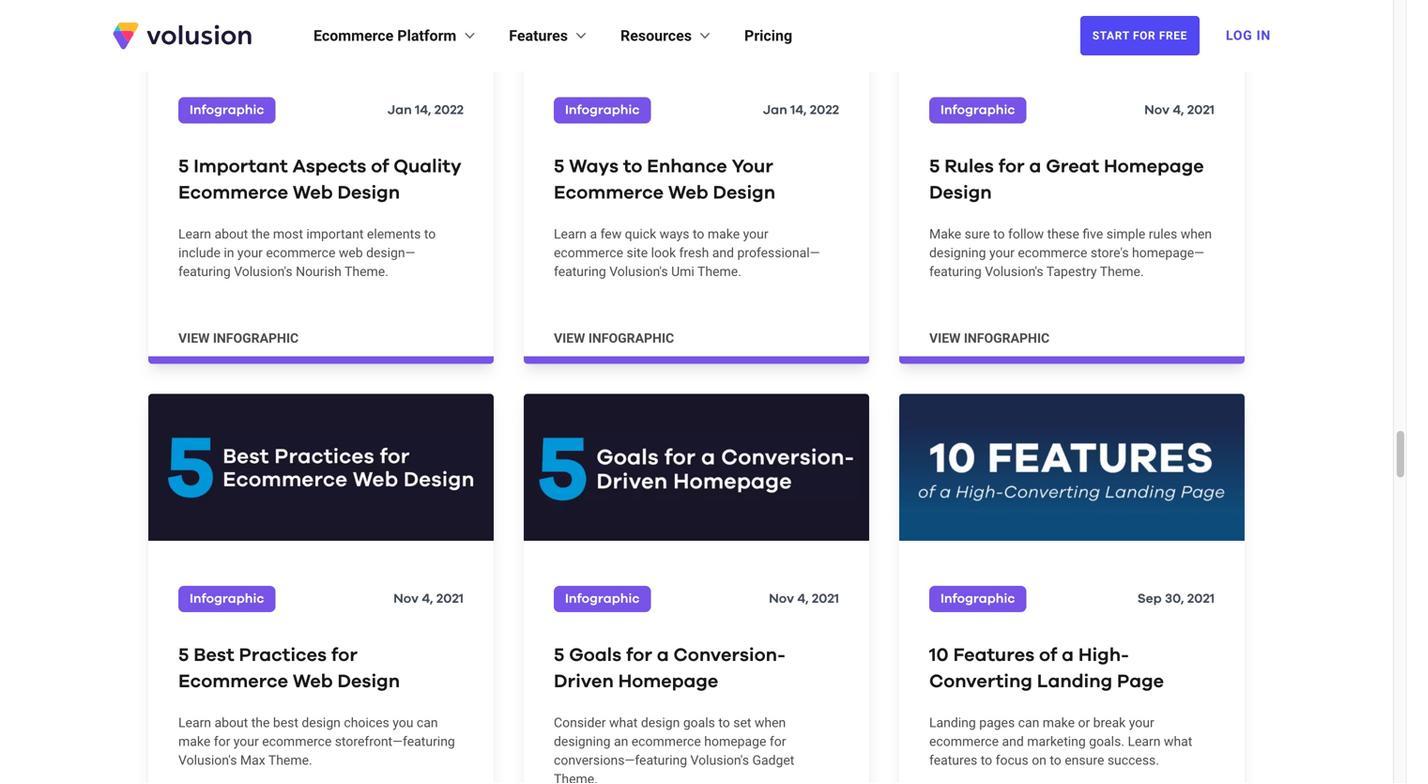 Task type: vqa. For each thing, say whether or not it's contained in the screenshot.
most
yes



Task type: describe. For each thing, give the bounding box(es) containing it.
for inside 5 best practices for ecommerce web design
[[331, 646, 358, 665]]

volusion's inside learn a few quick ways to make your ecommerce site look fresh and professional— featuring volusion's umi theme.
[[610, 264, 668, 279]]

web inside 5 best practices for ecommerce web design
[[293, 672, 333, 691]]

break
[[1094, 715, 1126, 730]]

conversions—featuring
[[554, 752, 687, 768]]

of inside 5 important aspects of quality ecommerce web design
[[371, 157, 389, 176]]

ecommerce platform
[[314, 27, 457, 45]]

great
[[1046, 157, 1100, 176]]

infographic for goals
[[565, 592, 640, 605]]

umi
[[671, 264, 695, 279]]

features
[[930, 752, 978, 768]]

log in link
[[1215, 15, 1283, 56]]

ensure
[[1065, 752, 1105, 768]]

your inside landing pages can make or break your ecommerce and marketing goals. learn what features to focus on to ensure success.
[[1129, 715, 1155, 730]]

high-
[[1079, 646, 1130, 665]]

page
[[1117, 672, 1164, 691]]

theme. inside learn about the most important elements to include in your ecommerce web design— featuring volusion's nourish theme.
[[345, 264, 389, 279]]

consider
[[554, 715, 606, 730]]

features inside the 10 features of a high- converting landing page
[[954, 646, 1035, 665]]

goals.
[[1089, 734, 1125, 749]]

view for 5 ways to enhance your ecommerce web design
[[554, 330, 585, 346]]

start for free
[[1093, 29, 1188, 42]]

design inside learn about the best design choices you can make for your ecommerce storefront—featuring volusion's max theme.
[[302, 715, 341, 730]]

ecommerce inside learn a few quick ways to make your ecommerce site look fresh and professional— featuring volusion's umi theme.
[[554, 245, 624, 260]]

5 important aspects of quality ecommerce web design
[[178, 157, 462, 202]]

pages
[[980, 715, 1015, 730]]

can inside landing pages can make or break your ecommerce and marketing goals. learn what features to focus on to ensure success.
[[1018, 715, 1040, 730]]

learn a few quick ways to make your ecommerce site look fresh and professional— featuring volusion's umi theme.
[[554, 226, 820, 279]]

5 ways to enhance your ecommerce web design
[[554, 157, 776, 202]]

web for aspects
[[293, 183, 333, 202]]

5 for 5 best practices for ecommerce web design
[[178, 646, 189, 665]]

web
[[339, 245, 363, 260]]

goals
[[683, 715, 715, 730]]

homepage inside 5 rules for a great homepage design
[[1104, 157, 1204, 176]]

goals
[[569, 646, 622, 665]]

infographic for 5 ways to enhance your ecommerce web design
[[589, 330, 674, 346]]

professional—
[[738, 245, 820, 260]]

landing inside landing pages can make or break your ecommerce and marketing goals. learn what features to focus on to ensure success.
[[930, 715, 976, 730]]

converting
[[930, 672, 1033, 691]]

and inside landing pages can make or break your ecommerce and marketing goals. learn what features to focus on to ensure success.
[[1002, 734, 1024, 749]]

aspects
[[293, 157, 367, 176]]

2022 for 5 important aspects of quality ecommerce web design
[[435, 104, 464, 117]]

max
[[240, 752, 265, 768]]

what inside landing pages can make or break your ecommerce and marketing goals. learn what features to focus on to ensure success.
[[1164, 734, 1193, 749]]

the for web
[[251, 715, 270, 730]]

design—
[[366, 245, 416, 260]]

to right on on the right of page
[[1050, 752, 1062, 768]]

to left "focus"
[[981, 752, 993, 768]]

designing inside consider what design goals to set when designing an ecommerce homepage for conversions—featuring volusion's gadget theme.
[[554, 734, 611, 749]]

2021 for 10 features of a high- converting landing page
[[1188, 592, 1215, 605]]

include
[[178, 245, 221, 260]]

store's
[[1091, 245, 1129, 260]]

ecommerce platform button
[[314, 24, 479, 47]]

ecommerce inside landing pages can make or break your ecommerce and marketing goals. learn what features to focus on to ensure success.
[[930, 734, 999, 749]]

quick
[[625, 226, 657, 242]]

platform
[[397, 27, 457, 45]]

features button
[[509, 24, 591, 47]]

free
[[1160, 29, 1188, 42]]

landing pages can make or break your ecommerce and marketing goals. learn what features to focus on to ensure success.
[[930, 715, 1193, 768]]

10 features of a high-converting landing page image
[[900, 394, 1245, 541]]

sep
[[1138, 592, 1162, 605]]

a inside learn a few quick ways to make your ecommerce site look fresh and professional— featuring volusion's umi theme.
[[590, 226, 597, 242]]

learn about the best design choices you can make for your ecommerce storefront—featuring volusion's max theme.
[[178, 715, 455, 768]]

make sure to follow these five simple rules when designing your ecommerce store's homepage— featuring volusion's tapestry theme.
[[930, 226, 1212, 279]]

nov 4, 2021 for 5 rules for a great homepage design
[[1145, 104, 1215, 117]]

your inside learn a few quick ways to make your ecommerce site look fresh and professional— featuring volusion's umi theme.
[[743, 226, 769, 242]]

you
[[393, 715, 414, 730]]

five
[[1083, 226, 1104, 242]]

view infographic button for 5 ways to enhance your ecommerce web design
[[554, 329, 674, 348]]

volusion's inside learn about the most important elements to include in your ecommerce web design— featuring volusion's nourish theme.
[[234, 264, 293, 279]]

driven
[[554, 672, 614, 691]]

ecommerce inside learn about the best design choices you can make for your ecommerce storefront—featuring volusion's max theme.
[[262, 734, 332, 749]]

in
[[224, 245, 234, 260]]

design inside consider what design goals to set when designing an ecommerce homepage for conversions—featuring volusion's gadget theme.
[[641, 715, 680, 730]]

featuring for 5 rules for a great homepage design
[[930, 264, 982, 279]]

most
[[273, 226, 303, 242]]

about for 5 best practices for ecommerce web design
[[215, 715, 248, 730]]

for inside consider what design goals to set when designing an ecommerce homepage for conversions—featuring volusion's gadget theme.
[[770, 734, 786, 749]]

elements
[[367, 226, 421, 242]]

jan 14, 2022 for quality
[[388, 104, 464, 117]]

success.
[[1108, 752, 1160, 768]]

when inside consider what design goals to set when designing an ecommerce homepage for conversions—featuring volusion's gadget theme.
[[755, 715, 786, 730]]

infographic for 5 important aspects of quality ecommerce web design
[[213, 330, 299, 346]]

site
[[627, 245, 648, 260]]

of inside the 10 features of a high- converting landing page
[[1040, 646, 1058, 665]]

your
[[732, 157, 774, 176]]

nourish
[[296, 264, 342, 279]]

ways
[[569, 157, 619, 176]]

make
[[930, 226, 962, 242]]

30,
[[1165, 592, 1185, 605]]

rules
[[945, 157, 994, 176]]

in
[[1257, 28, 1271, 43]]

5 ways to enhance your ecommerce web design image
[[524, 0, 869, 52]]

5 for 5 rules for a great homepage design
[[930, 157, 940, 176]]

2022 for 5 ways to enhance your ecommerce web design
[[810, 104, 839, 117]]

start for free link
[[1081, 16, 1200, 55]]

follow
[[1008, 226, 1044, 242]]

about for 5 important aspects of quality ecommerce web design
[[215, 226, 248, 242]]

view infographic button for 5 rules for a great homepage design
[[930, 329, 1050, 348]]

2021 for 5 goals for a conversion- driven homepage
[[812, 592, 839, 605]]

jan 14, 2022 for your
[[763, 104, 839, 117]]

the for ecommerce
[[251, 226, 270, 242]]

consider what design goals to set when designing an ecommerce homepage for conversions—featuring volusion's gadget theme.
[[554, 715, 795, 783]]

5 for 5 ways to enhance your ecommerce web design
[[554, 157, 565, 176]]

5 goals for a conversion-driven homepage image
[[524, 394, 869, 541]]

gadget
[[753, 752, 795, 768]]

web for to
[[668, 183, 709, 202]]

for inside 5 rules for a great homepage design
[[999, 157, 1025, 176]]

landing inside the 10 features of a high- converting landing page
[[1037, 672, 1113, 691]]

on
[[1032, 752, 1047, 768]]

sure
[[965, 226, 990, 242]]

design inside 5 rules for a great homepage design
[[930, 183, 992, 202]]

important
[[194, 157, 288, 176]]

14, for quality
[[415, 104, 431, 117]]

design inside "5 ways to enhance your ecommerce web design"
[[713, 183, 776, 202]]

view for 5 rules for a great homepage design
[[930, 330, 961, 346]]

fresh
[[679, 245, 709, 260]]

5 rules for a great homepage design image
[[900, 0, 1245, 52]]

start
[[1093, 29, 1130, 42]]

learn for 5 important aspects of quality ecommerce web design
[[178, 226, 211, 242]]

5 for 5 important aspects of quality ecommerce web design
[[178, 157, 189, 176]]

your inside learn about the most important elements to include in your ecommerce web design— featuring volusion's nourish theme.
[[237, 245, 263, 260]]

ways
[[660, 226, 690, 242]]

view infographic for 5 important aspects of quality ecommerce web design
[[178, 330, 299, 346]]

and inside learn a few quick ways to make your ecommerce site look fresh and professional— featuring volusion's umi theme.
[[712, 245, 734, 260]]

ecommerce inside learn about the most important elements to include in your ecommerce web design— featuring volusion's nourish theme.
[[266, 245, 336, 260]]

important
[[306, 226, 364, 242]]

pricing
[[745, 27, 793, 45]]



Task type: locate. For each thing, give the bounding box(es) containing it.
0 vertical spatial homepage
[[1104, 157, 1204, 176]]

a for 10 features of a high- converting landing page
[[1062, 646, 1074, 665]]

make down best
[[178, 734, 211, 749]]

homepage up the goals
[[618, 672, 719, 691]]

make
[[708, 226, 740, 242], [1043, 715, 1075, 730], [178, 734, 211, 749]]

your down follow
[[990, 245, 1015, 260]]

0 horizontal spatial when
[[755, 715, 786, 730]]

0 horizontal spatial nov
[[394, 592, 419, 605]]

0 horizontal spatial nov 4, 2021
[[394, 592, 464, 605]]

1 horizontal spatial designing
[[930, 245, 986, 260]]

look
[[651, 245, 676, 260]]

storefront—featuring
[[335, 734, 455, 749]]

to right ways
[[623, 157, 643, 176]]

learn inside learn about the best design choices you can make for your ecommerce storefront—featuring volusion's max theme.
[[178, 715, 211, 730]]

for up gadget
[[770, 734, 786, 749]]

1 vertical spatial about
[[215, 715, 248, 730]]

2 horizontal spatial nov 4, 2021
[[1145, 104, 1215, 117]]

1 vertical spatial homepage
[[618, 672, 719, 691]]

0 horizontal spatial jan
[[388, 104, 412, 117]]

ecommerce
[[266, 245, 336, 260], [554, 245, 624, 260], [1018, 245, 1088, 260], [262, 734, 332, 749], [632, 734, 701, 749], [930, 734, 999, 749]]

design left the goals
[[641, 715, 680, 730]]

0 vertical spatial of
[[371, 157, 389, 176]]

0 vertical spatial about
[[215, 226, 248, 242]]

1 horizontal spatial view
[[554, 330, 585, 346]]

view infographic button for 5 important aspects of quality ecommerce web design
[[178, 329, 299, 348]]

best
[[273, 715, 299, 730]]

0 horizontal spatial and
[[712, 245, 734, 260]]

your right break
[[1129, 715, 1155, 730]]

log in
[[1226, 28, 1271, 43]]

1 view infographic from the left
[[178, 330, 299, 346]]

when right set
[[755, 715, 786, 730]]

practices
[[239, 646, 327, 665]]

0 horizontal spatial infographic
[[213, 330, 299, 346]]

theme. down store's
[[1100, 264, 1144, 279]]

ecommerce down best
[[178, 672, 288, 691]]

featuring down include
[[178, 264, 231, 279]]

a for 5 rules for a great homepage design
[[1030, 157, 1042, 176]]

make inside learn a few quick ways to make your ecommerce site look fresh and professional— featuring volusion's umi theme.
[[708, 226, 740, 242]]

0 horizontal spatial designing
[[554, 734, 611, 749]]

a
[[1030, 157, 1042, 176], [590, 226, 597, 242], [657, 646, 669, 665], [1062, 646, 1074, 665]]

1 the from the top
[[251, 226, 270, 242]]

design inside 5 best practices for ecommerce web design
[[338, 672, 400, 691]]

learn down best
[[178, 715, 211, 730]]

5 left rules
[[930, 157, 940, 176]]

1 horizontal spatial and
[[1002, 734, 1024, 749]]

learn for 5 best practices for ecommerce web design
[[178, 715, 211, 730]]

ecommerce down these in the right of the page
[[1018, 245, 1088, 260]]

5 inside 5 important aspects of quality ecommerce web design
[[178, 157, 189, 176]]

to left set
[[719, 715, 730, 730]]

1 vertical spatial designing
[[554, 734, 611, 749]]

0 horizontal spatial of
[[371, 157, 389, 176]]

a inside the 10 features of a high- converting landing page
[[1062, 646, 1074, 665]]

and
[[712, 245, 734, 260], [1002, 734, 1024, 749]]

to inside make sure to follow these five simple rules when designing your ecommerce store's homepage— featuring volusion's tapestry theme.
[[994, 226, 1005, 242]]

1 horizontal spatial jan
[[763, 104, 788, 117]]

5 rules for a great homepage design
[[930, 157, 1204, 202]]

ecommerce down important at left
[[178, 183, 288, 202]]

quality
[[394, 157, 462, 176]]

ecommerce up features
[[930, 734, 999, 749]]

2 horizontal spatial view infographic button
[[930, 329, 1050, 348]]

ecommerce down the goals
[[632, 734, 701, 749]]

nov for 5 best practices for ecommerce web design
[[394, 592, 419, 605]]

nov 4, 2021 for 5 best practices for ecommerce web design
[[394, 592, 464, 605]]

to
[[623, 157, 643, 176], [424, 226, 436, 242], [693, 226, 705, 242], [994, 226, 1005, 242], [719, 715, 730, 730], [981, 752, 993, 768], [1050, 752, 1062, 768]]

14, up quality on the left top
[[415, 104, 431, 117]]

resources
[[621, 27, 692, 45]]

the left best
[[251, 715, 270, 730]]

0 horizontal spatial homepage
[[618, 672, 719, 691]]

0 vertical spatial make
[[708, 226, 740, 242]]

2 design from the left
[[641, 715, 680, 730]]

5
[[178, 157, 189, 176], [554, 157, 565, 176], [930, 157, 940, 176], [178, 646, 189, 665], [554, 646, 565, 665]]

these
[[1048, 226, 1080, 242]]

learn inside landing pages can make or break your ecommerce and marketing goals. learn what features to focus on to ensure success.
[[1128, 734, 1161, 749]]

0 vertical spatial landing
[[1037, 672, 1113, 691]]

jan 14, 2022
[[388, 104, 464, 117], [763, 104, 839, 117]]

5 inside 5 best practices for ecommerce web design
[[178, 646, 189, 665]]

volusion's left the max
[[178, 752, 237, 768]]

ecommerce down best
[[262, 734, 332, 749]]

1 can from the left
[[417, 715, 438, 730]]

1 vertical spatial landing
[[930, 715, 976, 730]]

1 view infographic button from the left
[[178, 329, 299, 348]]

of
[[371, 157, 389, 176], [1040, 646, 1058, 665]]

infographic
[[213, 330, 299, 346], [589, 330, 674, 346], [964, 330, 1050, 346]]

featuring for 5 ways to enhance your ecommerce web design
[[554, 264, 606, 279]]

theme. down web
[[345, 264, 389, 279]]

3 infographic from the left
[[964, 330, 1050, 346]]

a inside 5 goals for a conversion- driven homepage
[[657, 646, 669, 665]]

0 horizontal spatial jan 14, 2022
[[388, 104, 464, 117]]

volusion's down site
[[610, 264, 668, 279]]

1 horizontal spatial nov
[[769, 592, 794, 605]]

your up professional—
[[743, 226, 769, 242]]

infographic down tapestry
[[964, 330, 1050, 346]]

design down aspects
[[338, 183, 400, 202]]

2021
[[1188, 104, 1215, 117], [437, 592, 464, 605], [812, 592, 839, 605], [1188, 592, 1215, 605]]

an
[[614, 734, 628, 749]]

1 horizontal spatial 4,
[[798, 592, 809, 605]]

view for 5 important aspects of quality ecommerce web design
[[178, 330, 210, 346]]

learn inside learn a few quick ways to make your ecommerce site look fresh and professional— featuring volusion's umi theme.
[[554, 226, 587, 242]]

1 horizontal spatial nov 4, 2021
[[769, 592, 839, 605]]

learn left few
[[554, 226, 587, 242]]

5 inside 5 goals for a conversion- driven homepage
[[554, 646, 565, 665]]

volusion's inside learn about the best design choices you can make for your ecommerce storefront—featuring volusion's max theme.
[[178, 752, 237, 768]]

1 horizontal spatial when
[[1181, 226, 1212, 242]]

infographic up "goals"
[[565, 592, 640, 605]]

for inside learn about the best design choices you can make for your ecommerce storefront—featuring volusion's max theme.
[[214, 734, 230, 749]]

few
[[601, 226, 622, 242]]

1 jan from the left
[[388, 104, 412, 117]]

2 horizontal spatial infographic
[[964, 330, 1050, 346]]

0 horizontal spatial design
[[302, 715, 341, 730]]

and up "focus"
[[1002, 734, 1024, 749]]

1 horizontal spatial design
[[641, 715, 680, 730]]

rules
[[1149, 226, 1178, 242]]

5 left best
[[178, 646, 189, 665]]

web inside "5 ways to enhance your ecommerce web design"
[[668, 183, 709, 202]]

ecommerce inside make sure to follow these five simple rules when designing your ecommerce store's homepage— featuring volusion's tapestry theme.
[[1018, 245, 1088, 260]]

infographic for rules
[[941, 104, 1015, 117]]

2 featuring from the left
[[554, 264, 606, 279]]

what up an
[[609, 715, 638, 730]]

your right in
[[237, 245, 263, 260]]

for inside 5 goals for a conversion- driven homepage
[[626, 646, 653, 665]]

focus
[[996, 752, 1029, 768]]

infographic down umi
[[589, 330, 674, 346]]

a left great
[[1030, 157, 1042, 176]]

when
[[1181, 226, 1212, 242], [755, 715, 786, 730]]

volusion's down in
[[234, 264, 293, 279]]

sep 30, 2021
[[1138, 592, 1215, 605]]

or
[[1078, 715, 1090, 730]]

a left few
[[590, 226, 597, 242]]

1 horizontal spatial homepage
[[1104, 157, 1204, 176]]

to inside "5 ways to enhance your ecommerce web design"
[[623, 157, 643, 176]]

infographic up important at left
[[190, 104, 264, 117]]

2 14, from the left
[[791, 104, 807, 117]]

1 infographic from the left
[[213, 330, 299, 346]]

log
[[1226, 28, 1253, 43]]

learn up include
[[178, 226, 211, 242]]

a inside 5 rules for a great homepage design
[[1030, 157, 1042, 176]]

ecommerce inside 5 best practices for ecommerce web design
[[178, 672, 288, 691]]

2 jan 14, 2022 from the left
[[763, 104, 839, 117]]

1 horizontal spatial infographic
[[589, 330, 674, 346]]

what down page
[[1164, 734, 1193, 749]]

theme. inside learn a few quick ways to make your ecommerce site look fresh and professional— featuring volusion's umi theme.
[[698, 264, 742, 279]]

the left most
[[251, 226, 270, 242]]

resources button
[[621, 24, 715, 47]]

1 horizontal spatial what
[[1164, 734, 1193, 749]]

1 horizontal spatial view infographic button
[[554, 329, 674, 348]]

14, for your
[[791, 104, 807, 117]]

3 featuring from the left
[[930, 264, 982, 279]]

homepage inside 5 goals for a conversion- driven homepage
[[618, 672, 719, 691]]

to up fresh
[[693, 226, 705, 242]]

5 goals for a conversion- driven homepage
[[554, 646, 786, 691]]

to inside learn about the most important elements to include in your ecommerce web design— featuring volusion's nourish theme.
[[424, 226, 436, 242]]

what inside consider what design goals to set when designing an ecommerce homepage for conversions—featuring volusion's gadget theme.
[[609, 715, 638, 730]]

2 can from the left
[[1018, 715, 1040, 730]]

jan for your
[[763, 104, 788, 117]]

ecommerce inside consider what design goals to set when designing an ecommerce homepage for conversions—featuring volusion's gadget theme.
[[632, 734, 701, 749]]

2 vertical spatial make
[[178, 734, 211, 749]]

0 vertical spatial when
[[1181, 226, 1212, 242]]

nov 4, 2021
[[1145, 104, 1215, 117], [394, 592, 464, 605], [769, 592, 839, 605]]

designing down make
[[930, 245, 986, 260]]

14, down pricing
[[791, 104, 807, 117]]

your inside learn about the best design choices you can make for your ecommerce storefront—featuring volusion's max theme.
[[234, 734, 259, 749]]

3 view infographic from the left
[[930, 330, 1050, 346]]

the inside learn about the best design choices you can make for your ecommerce storefront—featuring volusion's max theme.
[[251, 715, 270, 730]]

design inside 5 important aspects of quality ecommerce web design
[[338, 183, 400, 202]]

0 horizontal spatial what
[[609, 715, 638, 730]]

2021 for 5 rules for a great homepage design
[[1188, 104, 1215, 117]]

ecommerce down ways
[[554, 183, 664, 202]]

2 horizontal spatial nov
[[1145, 104, 1170, 117]]

ecommerce down few
[[554, 245, 624, 260]]

your inside make sure to follow these five simple rules when designing your ecommerce store's homepage— featuring volusion's tapestry theme.
[[990, 245, 1015, 260]]

0 horizontal spatial 14,
[[415, 104, 431, 117]]

about inside learn about the best design choices you can make for your ecommerce storefront—featuring volusion's max theme.
[[215, 715, 248, 730]]

tapestry
[[1047, 264, 1097, 279]]

about up the max
[[215, 715, 248, 730]]

designing down consider
[[554, 734, 611, 749]]

infographic for ways
[[565, 104, 640, 117]]

a left high-
[[1062, 646, 1074, 665]]

2 horizontal spatial featuring
[[930, 264, 982, 279]]

1 about from the top
[[215, 226, 248, 242]]

0 horizontal spatial view infographic
[[178, 330, 299, 346]]

ecommerce inside 5 important aspects of quality ecommerce web design
[[178, 183, 288, 202]]

5 best practices for ecommerce web design image
[[148, 394, 494, 541]]

design down your
[[713, 183, 776, 202]]

5 important aspects of quality ecommerce web design image
[[148, 0, 494, 52]]

choices
[[344, 715, 389, 730]]

volusion's inside make sure to follow these five simple rules when designing your ecommerce store's homepage— featuring volusion's tapestry theme.
[[985, 264, 1044, 279]]

2 view infographic button from the left
[[554, 329, 674, 348]]

jan up quality on the left top
[[388, 104, 412, 117]]

5 for 5 goals for a conversion- driven homepage
[[554, 646, 565, 665]]

learn about the most important elements to include in your ecommerce web design— featuring volusion's nourish theme.
[[178, 226, 436, 279]]

design down rules
[[930, 183, 992, 202]]

infographic up 10
[[941, 592, 1015, 605]]

5 left important at left
[[178, 157, 189, 176]]

theme. inside consider what design goals to set when designing an ecommerce homepage for conversions—featuring volusion's gadget theme.
[[554, 771, 598, 783]]

view infographic
[[178, 330, 299, 346], [554, 330, 674, 346], [930, 330, 1050, 346]]

1 vertical spatial the
[[251, 715, 270, 730]]

featuring inside learn a few quick ways to make your ecommerce site look fresh and professional— featuring volusion's umi theme.
[[554, 264, 606, 279]]

design
[[338, 183, 400, 202], [713, 183, 776, 202], [930, 183, 992, 202], [338, 672, 400, 691]]

1 horizontal spatial 14,
[[791, 104, 807, 117]]

web inside 5 important aspects of quality ecommerce web design
[[293, 183, 333, 202]]

0 vertical spatial what
[[609, 715, 638, 730]]

2 horizontal spatial make
[[1043, 715, 1075, 730]]

theme. down conversions—featuring
[[554, 771, 598, 783]]

a left conversion-
[[657, 646, 669, 665]]

featuring down make
[[930, 264, 982, 279]]

volusion's down homepage
[[691, 752, 749, 768]]

14,
[[415, 104, 431, 117], [791, 104, 807, 117]]

about up in
[[215, 226, 248, 242]]

landing down high-
[[1037, 672, 1113, 691]]

3 view infographic button from the left
[[930, 329, 1050, 348]]

1 vertical spatial features
[[954, 646, 1035, 665]]

and right fresh
[[712, 245, 734, 260]]

2 infographic from the left
[[589, 330, 674, 346]]

0 horizontal spatial make
[[178, 734, 211, 749]]

2 horizontal spatial view infographic
[[930, 330, 1050, 346]]

a for 5 goals for a conversion- driven homepage
[[657, 646, 669, 665]]

10
[[930, 646, 949, 665]]

can
[[417, 715, 438, 730], [1018, 715, 1040, 730]]

5 best practices for ecommerce web design
[[178, 646, 400, 691]]

when inside make sure to follow these five simple rules when designing your ecommerce store's homepage— featuring volusion's tapestry theme.
[[1181, 226, 1212, 242]]

view infographic button
[[178, 329, 299, 348], [554, 329, 674, 348], [930, 329, 1050, 348]]

1 jan 14, 2022 from the left
[[388, 104, 464, 117]]

1 vertical spatial make
[[1043, 715, 1075, 730]]

1 vertical spatial when
[[755, 715, 786, 730]]

1 horizontal spatial 2022
[[810, 104, 839, 117]]

2 the from the top
[[251, 715, 270, 730]]

1 view from the left
[[178, 330, 210, 346]]

1 horizontal spatial make
[[708, 226, 740, 242]]

homepage up rules
[[1104, 157, 1204, 176]]

best
[[194, 646, 234, 665]]

ecommerce inside dropdown button
[[314, 27, 394, 45]]

0 horizontal spatial view infographic button
[[178, 329, 299, 348]]

1 horizontal spatial view infographic
[[554, 330, 674, 346]]

0 vertical spatial the
[[251, 226, 270, 242]]

infographic for features
[[941, 592, 1015, 605]]

learn inside learn about the most important elements to include in your ecommerce web design— featuring volusion's nourish theme.
[[178, 226, 211, 242]]

when right rules
[[1181, 226, 1212, 242]]

3 view from the left
[[930, 330, 961, 346]]

view infographic for 5 ways to enhance your ecommerce web design
[[554, 330, 674, 346]]

2 about from the top
[[215, 715, 248, 730]]

2 jan from the left
[[763, 104, 788, 117]]

4, for 5 goals for a conversion- driven homepage
[[798, 592, 809, 605]]

0 horizontal spatial 2022
[[435, 104, 464, 117]]

volusion's inside consider what design goals to set when designing an ecommerce homepage for conversions—featuring volusion's gadget theme.
[[691, 752, 749, 768]]

designing
[[930, 245, 986, 260], [554, 734, 611, 749]]

can right pages
[[1018, 715, 1040, 730]]

2 horizontal spatial view
[[930, 330, 961, 346]]

2 2022 from the left
[[810, 104, 839, 117]]

jan 14, 2022 up quality on the left top
[[388, 104, 464, 117]]

designing inside make sure to follow these five simple rules when designing your ecommerce store's homepage— featuring volusion's tapestry theme.
[[930, 245, 986, 260]]

1 horizontal spatial can
[[1018, 715, 1040, 730]]

web down practices on the bottom left of page
[[293, 672, 333, 691]]

volusion's
[[234, 264, 293, 279], [610, 264, 668, 279], [985, 264, 1044, 279], [178, 752, 237, 768], [691, 752, 749, 768]]

4, for 5 best practices for ecommerce web design
[[422, 592, 433, 605]]

can right you
[[417, 715, 438, 730]]

jan
[[388, 104, 412, 117], [763, 104, 788, 117]]

make up fresh
[[708, 226, 740, 242]]

ecommerce down most
[[266, 245, 336, 260]]

2021 for 5 best practices for ecommerce web design
[[437, 592, 464, 605]]

for right practices on the bottom left of page
[[331, 646, 358, 665]]

nov for 5 goals for a conversion- driven homepage
[[769, 592, 794, 605]]

1 featuring from the left
[[178, 264, 231, 279]]

5 left ways
[[554, 157, 565, 176]]

ecommerce inside "5 ways to enhance your ecommerce web design"
[[554, 183, 664, 202]]

pricing link
[[745, 24, 793, 47]]

about inside learn about the most important elements to include in your ecommerce web design— featuring volusion's nourish theme.
[[215, 226, 248, 242]]

0 horizontal spatial features
[[509, 27, 568, 45]]

for right "goals"
[[626, 646, 653, 665]]

infographic down in
[[213, 330, 299, 346]]

infographic up ways
[[565, 104, 640, 117]]

web down aspects
[[293, 183, 333, 202]]

2022
[[435, 104, 464, 117], [810, 104, 839, 117]]

to inside consider what design goals to set when designing an ecommerce homepage for conversions—featuring volusion's gadget theme.
[[719, 715, 730, 730]]

0 horizontal spatial view
[[178, 330, 210, 346]]

volusion's down follow
[[985, 264, 1044, 279]]

features
[[509, 27, 568, 45], [954, 646, 1035, 665]]

2 view from the left
[[554, 330, 585, 346]]

set
[[734, 715, 752, 730]]

5 inside 5 rules for a great homepage design
[[930, 157, 940, 176]]

for
[[1133, 29, 1156, 42]]

jan 14, 2022 up your
[[763, 104, 839, 117]]

design up the choices
[[338, 672, 400, 691]]

10 features of a high- converting landing page
[[930, 646, 1164, 691]]

1 2022 from the left
[[435, 104, 464, 117]]

infographic up rules
[[941, 104, 1015, 117]]

theme. inside make sure to follow these five simple rules when designing your ecommerce store's homepage— featuring volusion's tapestry theme.
[[1100, 264, 1144, 279]]

0 horizontal spatial can
[[417, 715, 438, 730]]

homepage
[[1104, 157, 1204, 176], [618, 672, 719, 691]]

1 14, from the left
[[415, 104, 431, 117]]

nov 4, 2021 for 5 goals for a conversion- driven homepage
[[769, 592, 839, 605]]

2 horizontal spatial 4,
[[1173, 104, 1185, 117]]

view
[[178, 330, 210, 346], [554, 330, 585, 346], [930, 330, 961, 346]]

1 vertical spatial and
[[1002, 734, 1024, 749]]

theme. down fresh
[[698, 264, 742, 279]]

web
[[293, 183, 333, 202], [668, 183, 709, 202], [293, 672, 333, 691]]

jan for quality
[[388, 104, 412, 117]]

for down best
[[214, 734, 230, 749]]

theme. right the max
[[268, 752, 312, 768]]

1 horizontal spatial jan 14, 2022
[[763, 104, 839, 117]]

make inside landing pages can make or break your ecommerce and marketing goals. learn what features to focus on to ensure success.
[[1043, 715, 1075, 730]]

learn for 5 ways to enhance your ecommerce web design
[[554, 226, 587, 242]]

1 design from the left
[[302, 715, 341, 730]]

homepage
[[704, 734, 767, 749]]

0 horizontal spatial featuring
[[178, 264, 231, 279]]

infographic for best
[[190, 592, 264, 605]]

marketing
[[1027, 734, 1086, 749]]

theme. inside learn about the best design choices you can make for your ecommerce storefront—featuring volusion's max theme.
[[268, 752, 312, 768]]

make up marketing
[[1043, 715, 1075, 730]]

featuring
[[178, 264, 231, 279], [554, 264, 606, 279], [930, 264, 982, 279]]

1 horizontal spatial features
[[954, 646, 1035, 665]]

infographic for 5 rules for a great homepage design
[[964, 330, 1050, 346]]

for right rules
[[999, 157, 1025, 176]]

learn up success. on the right
[[1128, 734, 1161, 749]]

0 vertical spatial and
[[712, 245, 734, 260]]

make inside learn about the best design choices you can make for your ecommerce storefront—featuring volusion's max theme.
[[178, 734, 211, 749]]

0 vertical spatial features
[[509, 27, 568, 45]]

0 horizontal spatial 4,
[[422, 592, 433, 605]]

nov for 5 rules for a great homepage design
[[1145, 104, 1170, 117]]

featuring down few
[[554, 264, 606, 279]]

view infographic for 5 rules for a great homepage design
[[930, 330, 1050, 346]]

infographic up best
[[190, 592, 264, 605]]

enhance
[[647, 157, 727, 176]]

1 horizontal spatial featuring
[[554, 264, 606, 279]]

featuring inside make sure to follow these five simple rules when designing your ecommerce store's homepage— featuring volusion's tapestry theme.
[[930, 264, 982, 279]]

conversion-
[[674, 646, 786, 665]]

simple
[[1107, 226, 1146, 242]]

0 horizontal spatial landing
[[930, 715, 976, 730]]

5 inside "5 ways to enhance your ecommerce web design"
[[554, 157, 565, 176]]

to right sure at the right top of the page
[[994, 226, 1005, 242]]

web down enhance
[[668, 183, 709, 202]]

landing up features
[[930, 715, 976, 730]]

1 horizontal spatial landing
[[1037, 672, 1113, 691]]

your up the max
[[234, 734, 259, 749]]

the inside learn about the most important elements to include in your ecommerce web design— featuring volusion's nourish theme.
[[251, 226, 270, 242]]

design right best
[[302, 715, 341, 730]]

can inside learn about the best design choices you can make for your ecommerce storefront—featuring volusion's max theme.
[[417, 715, 438, 730]]

2 view infographic from the left
[[554, 330, 674, 346]]

features inside dropdown button
[[509, 27, 568, 45]]

ecommerce left "platform"
[[314, 27, 394, 45]]

5 up driven
[[554, 646, 565, 665]]

jan up your
[[763, 104, 788, 117]]

infographic for important
[[190, 104, 264, 117]]

of left high-
[[1040, 646, 1058, 665]]

0 vertical spatial designing
[[930, 245, 986, 260]]

1 vertical spatial what
[[1164, 734, 1193, 749]]

to inside learn a few quick ways to make your ecommerce site look fresh and professional— featuring volusion's umi theme.
[[693, 226, 705, 242]]

1 vertical spatial of
[[1040, 646, 1058, 665]]

design
[[302, 715, 341, 730], [641, 715, 680, 730]]

4, for 5 rules for a great homepage design
[[1173, 104, 1185, 117]]

featuring inside learn about the most important elements to include in your ecommerce web design— featuring volusion's nourish theme.
[[178, 264, 231, 279]]

1 horizontal spatial of
[[1040, 646, 1058, 665]]

of left quality on the left top
[[371, 157, 389, 176]]

to right elements
[[424, 226, 436, 242]]

homepage—
[[1132, 245, 1205, 260]]



